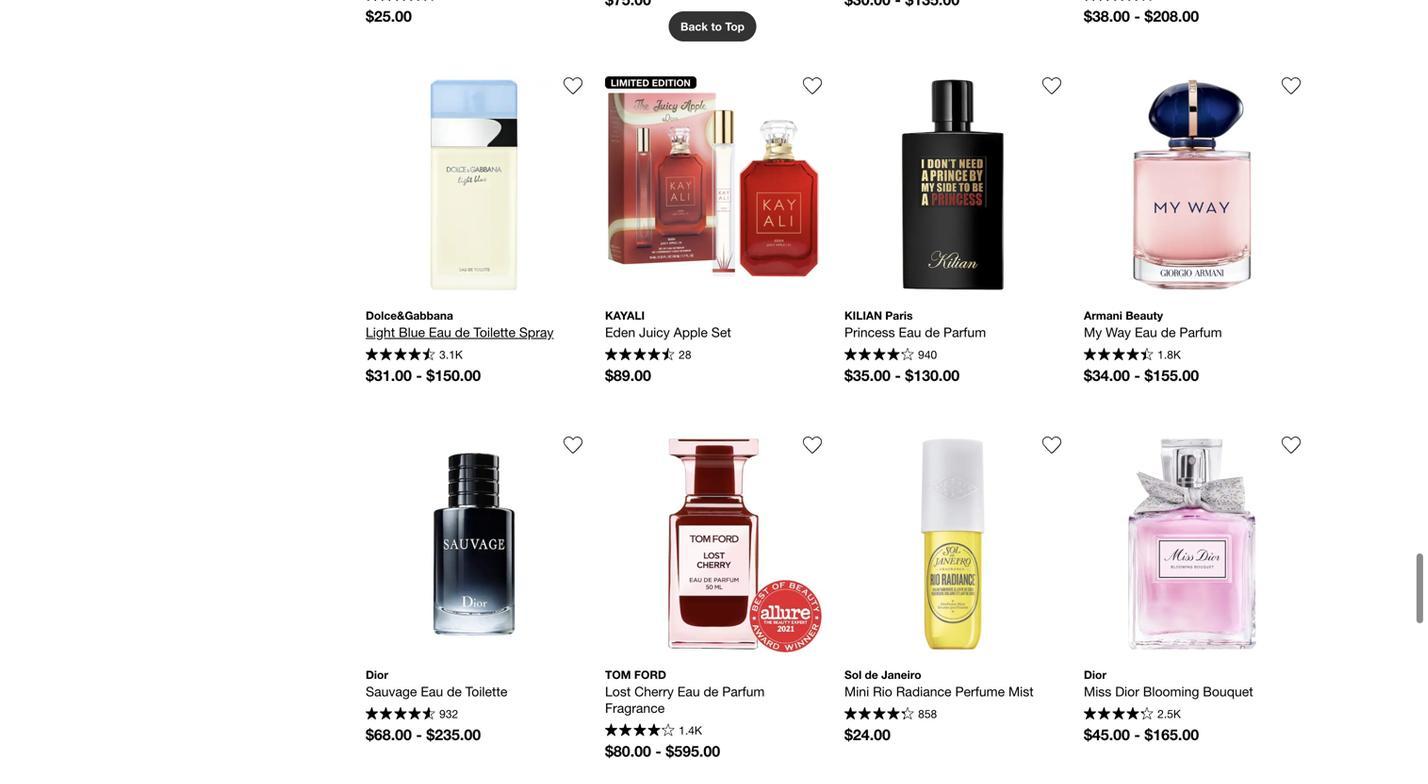 Task type: locate. For each thing, give the bounding box(es) containing it.
parfum inside armani beauty my way eau de parfum
[[1180, 324, 1223, 340]]

blooming
[[1144, 684, 1200, 699]]

to
[[712, 20, 722, 33]]

1 horizontal spatial dior
[[1085, 668, 1107, 681]]

top
[[726, 20, 745, 33]]

$595.00
[[666, 742, 721, 760]]

back
[[681, 20, 708, 33]]

eau right cherry
[[678, 684, 700, 699]]

- for $31.00
[[416, 366, 422, 384]]

- for $34.00
[[1135, 366, 1141, 384]]

858
[[919, 707, 938, 721]]

de up 3.1k reviews element
[[455, 324, 470, 340]]

dior - miss dior blooming bouquet image
[[1085, 436, 1302, 652]]

kayali
[[605, 309, 645, 322]]

4.5 stars element for $24.00
[[845, 707, 915, 722]]

$165.00
[[1145, 726, 1200, 743]]

parfum up $130.00
[[944, 324, 987, 340]]

dior up miss
[[1085, 668, 1107, 681]]

dior - sauvage eau de toilette image
[[366, 436, 583, 652]]

4.5 stars element up $34.00
[[1085, 348, 1154, 363]]

eau down paris
[[899, 324, 922, 340]]

dior inside dior sauvage eau de toilette
[[366, 668, 389, 681]]

parfum
[[944, 324, 987, 340], [1180, 324, 1223, 340], [723, 684, 765, 699]]

eau up the 3.1k
[[429, 324, 452, 340]]

parfum right cherry
[[723, 684, 765, 699]]

$235.00
[[427, 726, 481, 743]]

de up the 932
[[447, 684, 462, 699]]

932
[[440, 707, 459, 721]]

4.5 stars element for $31.00 - $150.00
[[366, 348, 435, 363]]

$25.00
[[366, 7, 412, 25]]

1 vertical spatial toilette
[[466, 684, 508, 699]]

- right $31.00
[[416, 366, 422, 384]]

4.5 stars element up $31.00
[[366, 348, 435, 363]]

dolce&gabbana
[[366, 309, 454, 322]]

$155.00
[[1145, 366, 1200, 384]]

juicy
[[639, 324, 670, 340]]

toilette left the spray
[[474, 324, 516, 340]]

- right $45.00 at the right of page
[[1135, 726, 1141, 743]]

toilette up $235.00
[[466, 684, 508, 699]]

de up 1.8k
[[1162, 324, 1177, 340]]

de
[[455, 324, 470, 340], [925, 324, 940, 340], [1162, 324, 1177, 340], [865, 668, 879, 681], [447, 684, 462, 699], [704, 684, 719, 699]]

dior up sauvage
[[366, 668, 389, 681]]

sign in to love dior - sauvage eau de toilette image
[[564, 436, 583, 454]]

lost
[[605, 684, 631, 699]]

eau down beauty
[[1135, 324, 1158, 340]]

toilette inside dolce&gabbana light blue eau de toilette spray
[[474, 324, 516, 340]]

- right $38.00
[[1135, 7, 1141, 25]]

back to top button
[[669, 11, 757, 41]]

de up the 940 reviews element
[[925, 324, 940, 340]]

$130.00
[[906, 366, 960, 384]]

- right $68.00
[[416, 726, 422, 743]]

- for $35.00
[[895, 366, 902, 384]]

28 reviews element
[[679, 348, 692, 361]]

$31.00
[[366, 366, 412, 384]]

de right sol
[[865, 668, 879, 681]]

0 horizontal spatial parfum
[[723, 684, 765, 699]]

de inside sol de janeiro mini rio radiance perfume mist
[[865, 668, 879, 681]]

1 horizontal spatial parfum
[[944, 324, 987, 340]]

2 horizontal spatial dior
[[1116, 684, 1140, 699]]

parfum up 1.8k
[[1180, 324, 1223, 340]]

3.1k
[[440, 348, 463, 361]]

armani beauty my way eau de parfum
[[1085, 309, 1223, 340]]

toilette
[[474, 324, 516, 340], [466, 684, 508, 699]]

0 vertical spatial toilette
[[474, 324, 516, 340]]

-
[[1135, 7, 1141, 25], [416, 366, 422, 384], [895, 366, 902, 384], [1135, 366, 1141, 384], [416, 726, 422, 743], [1135, 726, 1141, 743], [656, 742, 662, 760]]

dior
[[366, 668, 389, 681], [1085, 668, 1107, 681], [1116, 684, 1140, 699]]

- right $34.00
[[1135, 366, 1141, 384]]

3.1k reviews element
[[440, 348, 463, 361]]

kilian paris - princess eau de parfum image
[[845, 76, 1062, 293]]

- right $35.00 in the right of the page
[[895, 366, 902, 384]]

eau inside kilian paris princess eau de parfum
[[899, 324, 922, 340]]

2.5k reviews element
[[1158, 707, 1182, 721]]

- for $68.00
[[416, 726, 422, 743]]

armani
[[1085, 309, 1123, 322]]

4.5 stars element
[[366, 348, 435, 363], [605, 348, 675, 363], [845, 348, 915, 363], [1085, 348, 1154, 363], [366, 707, 435, 722], [845, 707, 915, 722], [1085, 707, 1154, 722]]

4.5 stars element up $45.00 at the right of page
[[1085, 707, 1154, 722]]

0 horizontal spatial dior
[[366, 668, 389, 681]]

light
[[366, 324, 395, 340]]

kayali eden juicy apple set
[[605, 309, 732, 340]]

dior right miss
[[1116, 684, 1140, 699]]

parfum inside tom ford lost cherry eau de parfum fragrance
[[723, 684, 765, 699]]

- down 4 stars element
[[656, 742, 662, 760]]

$68.00 - $235.00
[[366, 726, 481, 743]]

cherry
[[635, 684, 674, 699]]

dolce&gabbana light blue eau de toilette spray
[[366, 309, 554, 340]]

2 horizontal spatial parfum
[[1180, 324, 1223, 340]]

$80.00 - $595.00
[[605, 742, 721, 760]]

eau up the 932
[[421, 684, 443, 699]]

beauty
[[1126, 309, 1164, 322]]

way
[[1106, 324, 1132, 340]]

4.5 stars element up $35.00 in the right of the page
[[845, 348, 915, 363]]

eden
[[605, 324, 636, 340]]

$24.00
[[845, 726, 891, 743]]

dolce&gabbana - light blue eau de toilette spray image
[[366, 76, 583, 293]]

fragrance
[[605, 700, 665, 716]]

de right cherry
[[704, 684, 719, 699]]

eau inside tom ford lost cherry eau de parfum fragrance
[[678, 684, 700, 699]]

4.5 stars element up $89.00
[[605, 348, 675, 363]]

parfum for $34.00 - $155.00
[[1180, 324, 1223, 340]]

eau
[[429, 324, 452, 340], [899, 324, 922, 340], [1135, 324, 1158, 340], [421, 684, 443, 699], [678, 684, 700, 699]]

- for $38.00
[[1135, 7, 1141, 25]]

de inside dolce&gabbana light blue eau de toilette spray
[[455, 324, 470, 340]]

940 reviews element
[[919, 348, 938, 361]]

de inside dior sauvage eau de toilette
[[447, 684, 462, 699]]

940
[[919, 348, 938, 361]]

sign in to love tom ford - lost cherry eau de parfum fragrance image
[[804, 436, 822, 454]]

- for $45.00
[[1135, 726, 1141, 743]]

dior for $68.00 - $235.00
[[366, 668, 389, 681]]

$45.00 - $165.00
[[1085, 726, 1200, 743]]

- for $80.00
[[656, 742, 662, 760]]

1.4k reviews element
[[679, 724, 702, 737]]

4.5 stars element up $68.00
[[366, 707, 435, 722]]

$208.00
[[1145, 7, 1200, 25]]

4.5 stars element up $24.00
[[845, 707, 915, 722]]

parfum inside kilian paris princess eau de parfum
[[944, 324, 987, 340]]

4.5 stars element for $45.00 - $165.00
[[1085, 707, 1154, 722]]



Task type: vqa. For each thing, say whether or not it's contained in the screenshot.
Armani
yes



Task type: describe. For each thing, give the bounding box(es) containing it.
de inside tom ford lost cherry eau de parfum fragrance
[[704, 684, 719, 699]]

$25.00 link
[[366, 0, 583, 31]]

kilian
[[845, 309, 883, 322]]

bouquet
[[1204, 684, 1254, 699]]

$38.00 - $208.00
[[1085, 7, 1200, 25]]

de inside armani beauty my way eau de parfum
[[1162, 324, 1177, 340]]

tom
[[605, 668, 631, 681]]

rio
[[873, 684, 893, 699]]

spray
[[520, 324, 554, 340]]

eau inside dior sauvage eau de toilette
[[421, 684, 443, 699]]

$34.00 - $155.00
[[1085, 366, 1200, 384]]

toilette inside dior sauvage eau de toilette
[[466, 684, 508, 699]]

mist
[[1009, 684, 1034, 699]]

$45.00
[[1085, 726, 1131, 743]]

sign in to love dolce&gabbana - light blue eau de toilette spray image
[[564, 76, 583, 95]]

dior sauvage eau de toilette
[[366, 668, 508, 699]]

$150.00
[[427, 366, 481, 384]]

ford
[[635, 668, 667, 681]]

4.5 stars element for $68.00 - $235.00
[[366, 707, 435, 722]]

$35.00
[[845, 366, 891, 384]]

paris
[[886, 309, 913, 322]]

932 reviews element
[[440, 707, 459, 721]]

sauvage
[[366, 684, 417, 699]]

sign in to love kilian paris - princess eau de parfum image
[[1043, 76, 1062, 95]]

sign in to love dior - miss dior blooming bouquet image
[[1283, 436, 1302, 454]]

1.4k
[[679, 724, 702, 737]]

apple
[[674, 324, 708, 340]]

limited edition
[[611, 77, 691, 88]]

eau inside dolce&gabbana light blue eau de toilette spray
[[429, 324, 452, 340]]

sol
[[845, 668, 862, 681]]

kayali - eden juicy apple set image
[[605, 76, 822, 293]]

parfum for $80.00 - $595.00
[[723, 684, 765, 699]]

2.5k
[[1158, 707, 1182, 721]]

blue
[[399, 324, 425, 340]]

1.8k reviews element
[[1158, 348, 1182, 361]]

set
[[712, 324, 732, 340]]

janeiro
[[882, 668, 922, 681]]

miss
[[1085, 684, 1112, 699]]

limited
[[611, 77, 650, 88]]

radiance
[[897, 684, 952, 699]]

$38.00 - $208.00 link
[[1085, 0, 1302, 31]]

$38.00
[[1085, 7, 1131, 25]]

tom ford - lost cherry eau de parfum fragrance image
[[605, 436, 822, 652]]

$80.00
[[605, 742, 652, 760]]

sign in to love sol de janeiro - mini rio radiance perfume mist image
[[1043, 436, 1062, 454]]

$35.00 - $130.00
[[845, 366, 960, 384]]

4.5 stars element for $35.00 - $130.00
[[845, 348, 915, 363]]

$68.00
[[366, 726, 412, 743]]

$89.00
[[605, 366, 652, 384]]

4.5 stars element for $34.00 - $155.00
[[1085, 348, 1154, 363]]

sol de janeiro mini rio radiance perfume mist
[[845, 668, 1034, 699]]

sol de janeiro - mini rio radiance perfume mist image
[[845, 436, 1062, 652]]

dior for $45.00 - $165.00
[[1085, 668, 1107, 681]]

4 stars element
[[605, 724, 675, 739]]

sign in to love kayali - eden juicy apple set image
[[804, 76, 822, 95]]

4.5 stars element for $89.00
[[605, 348, 675, 363]]

mini
[[845, 684, 870, 699]]

perfume
[[956, 684, 1005, 699]]

back to top
[[681, 20, 745, 33]]

858 reviews element
[[919, 707, 938, 721]]

tom ford lost cherry eau de parfum fragrance
[[605, 668, 769, 716]]

edition
[[652, 77, 691, 88]]

eau inside armani beauty my way eau de parfum
[[1135, 324, 1158, 340]]

1.8k
[[1158, 348, 1182, 361]]

$31.00 - $150.00
[[366, 366, 481, 384]]

my
[[1085, 324, 1103, 340]]

28
[[679, 348, 692, 361]]

$34.00
[[1085, 366, 1131, 384]]

de inside kilian paris princess eau de parfum
[[925, 324, 940, 340]]

kilian paris princess eau de parfum
[[845, 309, 987, 340]]

armani beauty - my way eau de parfum image
[[1085, 76, 1302, 293]]

princess
[[845, 324, 896, 340]]

sign in to love armani beauty - my way eau de parfum image
[[1283, 76, 1302, 95]]

dior miss dior blooming bouquet
[[1085, 668, 1254, 699]]



